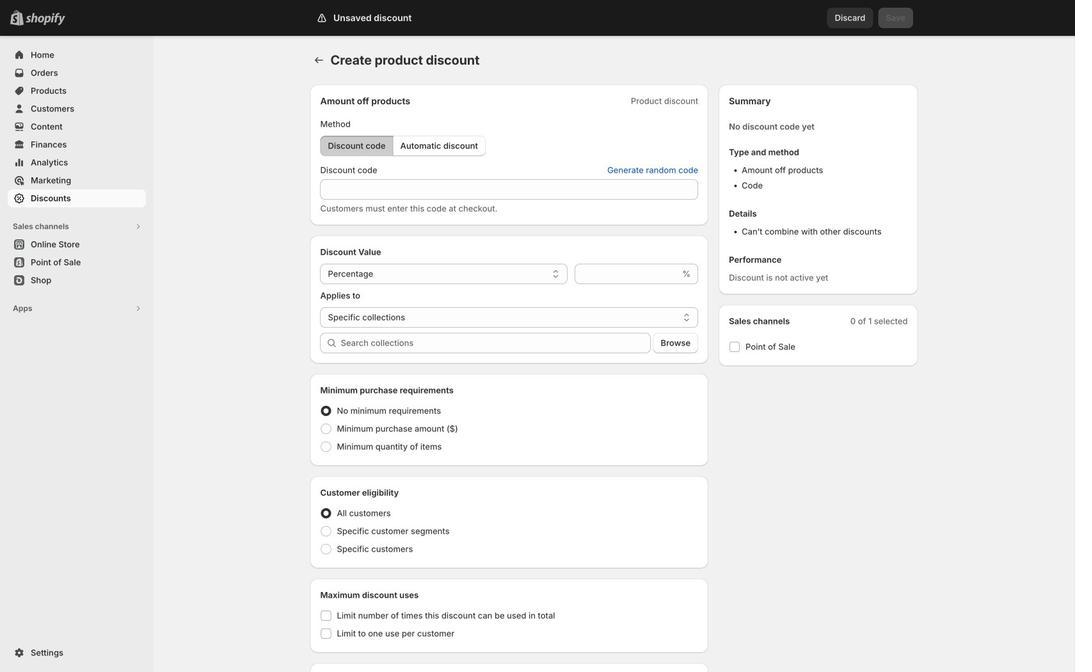 Task type: vqa. For each thing, say whether or not it's contained in the screenshot.
"Search collections" text field
yes



Task type: locate. For each thing, give the bounding box(es) containing it.
None text field
[[320, 179, 698, 200]]

None text field
[[575, 264, 680, 284]]

shopify image
[[26, 13, 65, 25]]



Task type: describe. For each thing, give the bounding box(es) containing it.
Search collections text field
[[341, 333, 651, 353]]



